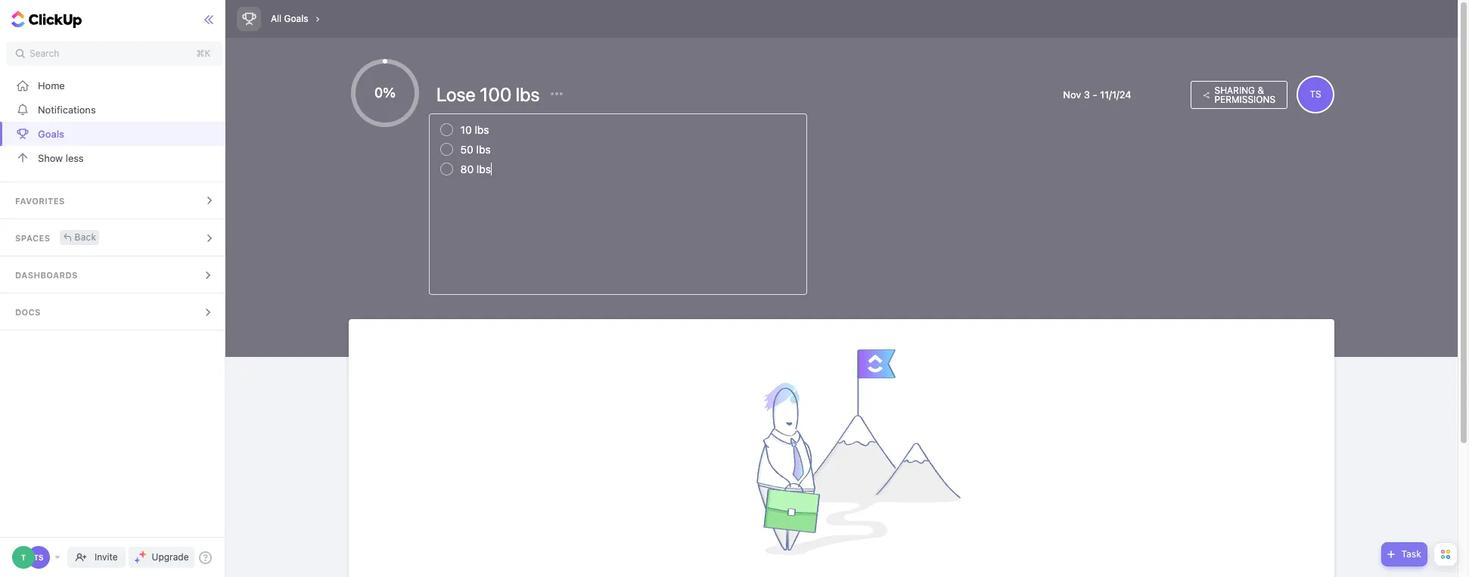 Task type: describe. For each thing, give the bounding box(es) containing it.
&
[[1258, 84, 1265, 96]]

3
[[1084, 88, 1090, 100]]

lbs right 100
[[516, 83, 540, 105]]

show less
[[38, 152, 84, 164]]

goals
[[38, 128, 64, 140]]

t
[[21, 553, 26, 562]]

lose 100 lbs
[[437, 83, 544, 105]]

10
[[461, 123, 472, 136]]

all goals link
[[267, 9, 312, 29]]

sidebar navigation
[[0, 0, 229, 577]]

80
[[461, 163, 474, 176]]

ts inside dropdown button
[[1310, 89, 1322, 100]]

100
[[480, 83, 512, 105]]

home link
[[0, 73, 229, 98]]

notifications
[[38, 103, 96, 115]]

upgrade link
[[128, 547, 195, 568]]

lbs right 50
[[477, 143, 491, 156]]

sparkle svg 1 image
[[139, 551, 147, 559]]

ts inside 'sidebar' navigation
[[34, 553, 44, 562]]

favorites button
[[0, 182, 229, 219]]

10 lbs 50 lbs 80 lbs
[[461, 123, 491, 176]]

ts button
[[1297, 76, 1335, 114]]

goals link
[[0, 122, 229, 146]]

nov
[[1064, 88, 1082, 100]]

favorites
[[15, 196, 65, 206]]

docs
[[15, 307, 41, 317]]

show
[[38, 152, 63, 164]]

lbs right 80
[[477, 163, 491, 176]]



Task type: locate. For each thing, give the bounding box(es) containing it.
sharing
[[1215, 84, 1256, 96]]

lbs
[[516, 83, 540, 105], [475, 123, 489, 136], [477, 143, 491, 156], [477, 163, 491, 176]]

11/1/24
[[1100, 88, 1132, 100]]

nov 3 - 11/1/24
[[1064, 88, 1132, 100]]

⌘k
[[196, 48, 211, 59]]

permissions
[[1215, 93, 1276, 105]]

50
[[461, 143, 474, 156]]

1 horizontal spatial ts
[[1310, 89, 1322, 100]]

back link
[[59, 230, 99, 245]]

home
[[38, 79, 65, 91]]

ts right t
[[34, 553, 44, 562]]

task
[[1402, 549, 1422, 560]]

1 vertical spatial ts
[[34, 553, 44, 562]]

sparkle svg 2 image
[[134, 558, 140, 563]]

search
[[30, 48, 59, 59]]

lose
[[437, 83, 476, 105]]

back
[[75, 231, 96, 243]]

ts right &
[[1310, 89, 1322, 100]]

notifications link
[[0, 98, 229, 122]]

0 horizontal spatial ts
[[34, 553, 44, 562]]

dashboards
[[15, 270, 78, 280]]

all goals
[[271, 13, 308, 24]]

0 vertical spatial ts
[[1310, 89, 1322, 100]]

ts
[[1310, 89, 1322, 100], [34, 553, 44, 562]]

upgrade
[[152, 552, 189, 563]]

lbs right the 10
[[475, 123, 489, 136]]

spaces
[[15, 233, 50, 243]]

sharing & permissions
[[1215, 84, 1276, 105]]

less
[[66, 152, 84, 164]]

-
[[1093, 88, 1098, 100]]

invite
[[95, 552, 118, 563]]



Task type: vqa. For each thing, say whether or not it's contained in the screenshot.
Goals Link at the top of the page
yes



